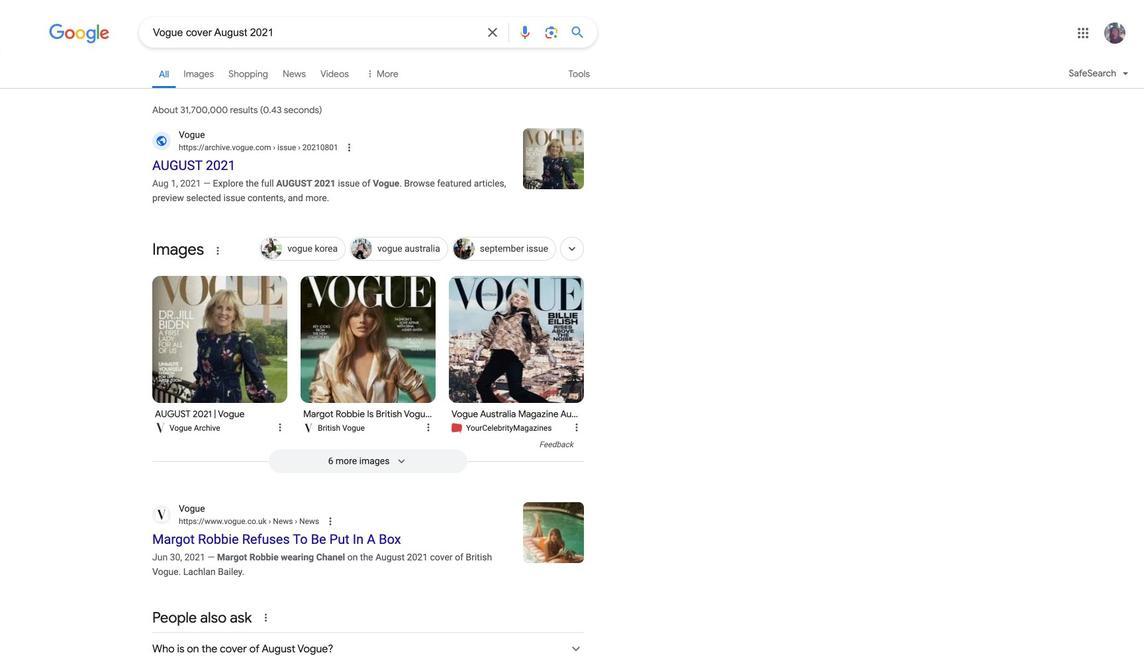 Task type: vqa. For each thing, say whether or not it's contained in the screenshot.
THE AUGUST 2021 | VOGUE 'image'
yes



Task type: locate. For each thing, give the bounding box(es) containing it.
None text field
[[179, 142, 338, 154], [179, 516, 319, 528], [267, 517, 319, 526], [179, 142, 338, 154], [179, 516, 319, 528], [267, 517, 319, 526]]

vogue australia magazine august 2021 - billie eilish cover (in stock) image
[[449, 276, 584, 403]]

vogue cover august 2021 from www.vogue.co.uk image
[[523, 502, 584, 563]]

vogue cover august 2021 from archive.vogue.com image
[[523, 128, 584, 189]]

None search field
[[0, 17, 597, 48]]

august 2021 | vogue image
[[152, 276, 287, 403]]

search by voice image
[[517, 24, 533, 40]]

None text field
[[271, 143, 338, 152]]

navigation
[[0, 58, 1144, 96]]



Task type: describe. For each thing, give the bounding box(es) containing it.
margot robbie is british vogue's august cover star | british ... image
[[301, 276, 436, 403]]

google image
[[49, 24, 110, 44]]

search by image image
[[544, 24, 560, 40]]

Search text field
[[153, 25, 477, 42]]



